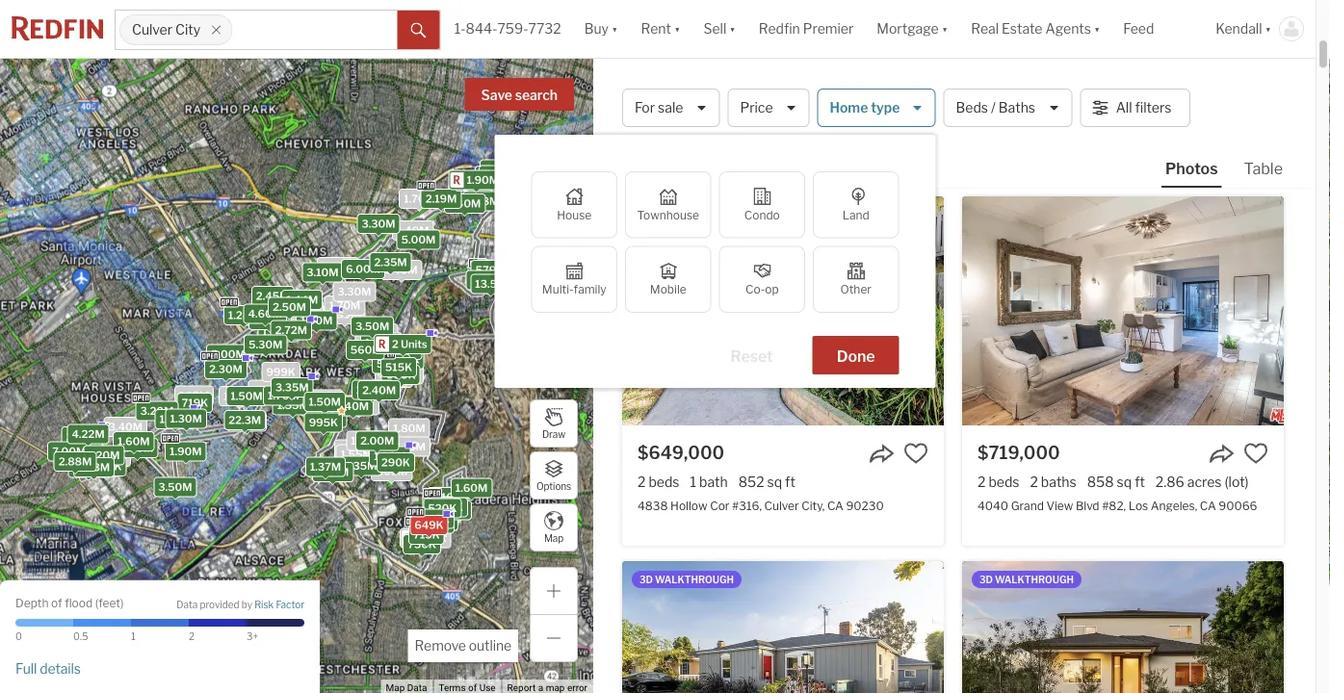 Task type: vqa. For each thing, say whether or not it's contained in the screenshot.
Data
yes



Task type: locate. For each thing, give the bounding box(es) containing it.
1 horizontal spatial 3.50m
[[355, 320, 389, 333]]

favorite button image
[[904, 441, 929, 466]]

sell ▾ button
[[704, 0, 736, 58]]

city, left price on the top right of page
[[692, 78, 737, 104]]

details
[[40, 661, 81, 677]]

1 horizontal spatial culver
[[622, 78, 688, 104]]

▾ right kendall
[[1265, 21, 1272, 37]]

▾ right sell
[[729, 21, 736, 37]]

5.00m
[[401, 234, 436, 246]]

0 vertical spatial culver
[[132, 22, 173, 38]]

0 vertical spatial baths
[[1042, 109, 1078, 125]]

1.50m up 579k
[[456, 193, 488, 206]]

ca down "acres"
[[1200, 499, 1216, 513]]

3.00m left 5.30m
[[211, 348, 245, 361]]

3 ▾ from the left
[[729, 21, 736, 37]]

13.5m
[[475, 278, 507, 290]]

715k
[[413, 529, 440, 542]]

3 baths
[[1031, 109, 1078, 125]]

0 vertical spatial 3.00m
[[455, 194, 489, 206]]

0 horizontal spatial 559k
[[377, 358, 406, 370]]

submit search image
[[411, 23, 426, 38]]

walkthrough down hollow
[[655, 574, 734, 586]]

2.30m up 22.3m
[[209, 363, 243, 376]]

of
[[51, 597, 62, 611]]

▾ right the mortgage
[[942, 21, 948, 37]]

2 beds up "4040"
[[978, 474, 1020, 490]]

0 vertical spatial 1.30m
[[480, 169, 512, 182]]

1 right 0.5
[[131, 631, 135, 643]]

1.25m up 1.37m
[[311, 412, 343, 424]]

0 vertical spatial 559k
[[480, 264, 509, 276]]

photo of 4838 hollow cor #316, culver city, ca 90230 image
[[622, 197, 944, 426]]

559k
[[480, 264, 509, 276], [377, 358, 406, 370]]

real
[[971, 21, 999, 37]]

5.30m
[[249, 338, 283, 351]]

1 horizontal spatial 3.10m
[[471, 274, 503, 287]]

beds for $649,000
[[649, 474, 680, 490]]

0 vertical spatial 1.25m
[[489, 165, 520, 177]]

0 vertical spatial 1.15m
[[179, 390, 209, 402]]

2 3d from the left
[[980, 574, 993, 586]]

1.37m
[[310, 461, 341, 473]]

1.25m up 995k
[[307, 393, 339, 406]]

0.5
[[73, 631, 88, 643]]

today,
[[669, 209, 703, 221]]

culver left city at the left top of page
[[132, 22, 173, 38]]

1 horizontal spatial 1.05m
[[376, 465, 408, 478]]

ft down insights on the right top
[[1147, 109, 1157, 125]]

1.53m
[[78, 461, 110, 474]]

ca left 90230
[[827, 499, 844, 513]]

condo
[[744, 208, 780, 222]]

3d down "4040"
[[980, 574, 993, 586]]

1 horizontal spatial 1.35m
[[345, 460, 377, 473]]

0 horizontal spatial 1
[[131, 631, 135, 643]]

0 vertical spatial 1.05m
[[339, 444, 371, 456]]

1.15m up 290k
[[396, 441, 426, 453]]

22.3m
[[229, 414, 261, 427]]

0 horizontal spatial 3d walkthrough
[[640, 574, 734, 586]]

0 horizontal spatial 3d
[[640, 574, 653, 586]]

3d down 4838
[[640, 574, 653, 586]]

mortgage ▾
[[877, 21, 948, 37]]

2 beds up 4838
[[638, 474, 680, 490]]

0 horizontal spatial 2 beds
[[638, 474, 680, 490]]

culver for culver city, ca homes for sale
[[622, 78, 688, 104]]

ft
[[1147, 109, 1157, 125], [785, 474, 796, 490], [1135, 474, 1145, 490]]

1 horizontal spatial city,
[[802, 499, 825, 513]]

1 vertical spatial 3.50m
[[158, 481, 192, 494]]

2.45m
[[256, 290, 289, 302]]

1 ▾ from the left
[[612, 21, 618, 37]]

1.80m down 3.40m
[[121, 442, 153, 455]]

angeles,
[[1151, 499, 1198, 513]]

sort
[[716, 154, 744, 171]]

2 ▾ from the left
[[674, 21, 680, 37]]

3.00m up 579k
[[455, 194, 489, 206]]

agents
[[1046, 21, 1091, 37]]

sell
[[704, 21, 727, 37]]

draw
[[542, 429, 565, 440]]

sq for $719,000
[[1117, 474, 1132, 490]]

3.50m up "560k"
[[355, 320, 389, 333]]

1 vertical spatial 1.15m
[[396, 441, 426, 453]]

units up 789k
[[401, 338, 427, 350]]

3d for photo of 2446 louella ave, venice, ca 90291
[[980, 574, 993, 586]]

0 vertical spatial 1.35m
[[253, 384, 285, 396]]

0 vertical spatial 1
[[690, 474, 696, 490]]

1.80m
[[445, 193, 477, 205], [224, 390, 256, 403], [393, 423, 425, 435], [121, 442, 153, 455]]

1.60m up 805k
[[455, 482, 488, 495]]

None search field
[[233, 11, 397, 49]]

0 horizontal spatial 2.30m
[[209, 363, 243, 376]]

2 3d walkthrough from the left
[[980, 574, 1074, 586]]

1 vertical spatial baths
[[1041, 474, 1077, 490]]

1 vertical spatial 1
[[131, 631, 135, 643]]

units up '739k'
[[423, 518, 450, 530]]

0 horizontal spatial ft
[[785, 474, 796, 490]]

2 2 beds from the left
[[978, 474, 1020, 490]]

1.90m down 1.44m
[[300, 315, 333, 327]]

for sale button
[[622, 89, 720, 127]]

858
[[1087, 474, 1114, 490]]

buy
[[584, 21, 609, 37]]

0 vertical spatial 2.30m
[[360, 327, 393, 340]]

walkthrough down grand
[[995, 574, 1074, 586]]

0 horizontal spatial 1.05m
[[339, 444, 371, 456]]

1 vertical spatial culver
[[622, 78, 688, 104]]

map
[[544, 533, 564, 544]]

0 vertical spatial 3.50m
[[355, 320, 389, 333]]

provided
[[200, 599, 239, 610]]

2 horizontal spatial 3
[[1031, 109, 1039, 125]]

1.60m down 3.40m
[[118, 435, 150, 448]]

#82,
[[1102, 499, 1126, 513]]

house
[[557, 208, 592, 222]]

1.20m
[[88, 449, 120, 462], [73, 462, 104, 474]]

3 left /
[[978, 109, 986, 125]]

beds
[[989, 109, 1020, 125], [649, 474, 680, 490], [989, 474, 1020, 490]]

0 horizontal spatial culver
[[132, 22, 173, 38]]

los
[[1129, 499, 1148, 513]]

1 walkthrough from the left
[[655, 574, 734, 586]]

3.30m down 6.00m at the left top
[[338, 286, 371, 298]]

1 vertical spatial 1.25m
[[307, 393, 339, 406]]

feed
[[1124, 21, 1154, 37]]

2 walkthrough from the left
[[995, 574, 1074, 586]]

685k
[[93, 460, 122, 473]]

reset button
[[706, 336, 797, 375]]

579k
[[476, 264, 504, 277]]

3 for 3 baths
[[1031, 109, 1039, 125]]

full
[[15, 661, 37, 677]]

save search button
[[465, 78, 574, 111]]

2 vertical spatial 1.60m
[[455, 482, 488, 495]]

3 left 8.98m
[[245, 310, 252, 322]]

3 for 3 units
[[245, 310, 252, 322]]

depth
[[15, 597, 49, 611]]

▾ for buy ▾
[[612, 21, 618, 37]]

2 horizontal spatial ca
[[1200, 499, 1216, 513]]

2 vertical spatial 1.25m
[[311, 412, 343, 424]]

open
[[640, 209, 667, 221]]

ft for $649,000
[[785, 474, 796, 490]]

2 vertical spatial culver
[[764, 499, 799, 513]]

875k
[[477, 270, 505, 283]]

mortgage ▾ button
[[877, 0, 948, 58]]

dialog
[[495, 135, 936, 388]]

open today, 11am to 4pm
[[640, 209, 771, 221]]

1 horizontal spatial 3d
[[980, 574, 993, 586]]

by
[[241, 599, 252, 610]]

baths for 3 baths
[[1042, 109, 1078, 125]]

1 horizontal spatial 1
[[690, 474, 696, 490]]

3d walkthrough
[[640, 574, 734, 586], [980, 574, 1074, 586]]

3 beds
[[978, 109, 1020, 125]]

1.40m down 2.85m
[[337, 400, 369, 413]]

market insights
[[1075, 84, 1190, 103]]

risk factor link
[[254, 598, 304, 612]]

▾ right buy
[[612, 21, 618, 37]]

kendall
[[1216, 21, 1262, 37]]

units down 2.45m
[[254, 310, 281, 322]]

city, left 90230
[[802, 499, 825, 513]]

2 units up '739k'
[[415, 518, 450, 530]]

1.30m up 1.68m
[[480, 169, 512, 182]]

2 units down "646k"
[[432, 504, 467, 517]]

1.70m down the 999k at the bottom of the page
[[268, 389, 299, 402]]

0 horizontal spatial city,
[[692, 78, 737, 104]]

4838 hollow cor #316, culver city, ca 90230
[[638, 499, 884, 513]]

3
[[978, 109, 986, 125], [1031, 109, 1039, 125], [245, 310, 252, 322]]

646k
[[432, 491, 461, 504]]

3.10m left the multi-
[[471, 274, 503, 287]]

▾ right agents
[[1094, 21, 1100, 37]]

1.55m up 290k
[[351, 435, 383, 447]]

1.05m down 2.00m
[[376, 465, 408, 478]]

1.15m up 1.87m
[[179, 390, 209, 402]]

1.50m up 995k
[[309, 396, 341, 408]]

2 horizontal spatial ft
[[1147, 109, 1157, 125]]

3.30m up 2.35m
[[362, 218, 395, 230]]

rent ▾ button
[[629, 0, 692, 58]]

walkthrough
[[655, 574, 734, 586], [995, 574, 1074, 586]]

1 horizontal spatial ca
[[827, 499, 844, 513]]

ft up los
[[1135, 474, 1145, 490]]

sell ▾ button
[[692, 0, 747, 58]]

3d walkthrough for photo of 4917 imlay ave, culver city, ca 90230
[[640, 574, 734, 586]]

3d walkthrough down grand
[[980, 574, 1074, 586]]

3 down $1,495,000 at top right
[[1031, 109, 1039, 125]]

6 ▾ from the left
[[1265, 21, 1272, 37]]

ft up 4838 hollow cor #316, culver city, ca 90230
[[785, 474, 796, 490]]

1.44m
[[286, 294, 318, 306]]

1.35m down the 999k at the bottom of the page
[[253, 384, 285, 396]]

1-844-759-7732
[[454, 21, 561, 37]]

1.45m
[[317, 466, 349, 479]]

0 horizontal spatial 3.50m
[[158, 481, 192, 494]]

premier
[[803, 21, 854, 37]]

2 down data
[[189, 631, 195, 643]]

1 vertical spatial 3.30m
[[338, 286, 371, 298]]

op
[[765, 283, 779, 297]]

0 horizontal spatial 1.35m
[[253, 384, 285, 396]]

1 vertical spatial 1.30m
[[170, 413, 202, 425]]

data provided by risk factor
[[177, 599, 304, 610]]

559k up '13.5m'
[[480, 264, 509, 276]]

▾ for kendall ▾
[[1265, 21, 1272, 37]]

3.35m
[[275, 381, 309, 394]]

1.35m down 2.00m
[[345, 460, 377, 473]]

1.40m
[[449, 197, 481, 210], [397, 224, 429, 237], [322, 261, 354, 274], [385, 264, 418, 276], [337, 400, 369, 413]]

1.20m down 7.00m
[[73, 462, 104, 474]]

1 3d from the left
[[640, 574, 653, 586]]

1 bath
[[690, 474, 728, 490]]

0 horizontal spatial 1.15m
[[179, 390, 209, 402]]

520k
[[428, 503, 457, 515]]

▾ for rent ▾
[[674, 21, 680, 37]]

House checkbox
[[531, 171, 617, 238]]

1 horizontal spatial 3.00m
[[455, 194, 489, 206]]

789k
[[385, 357, 413, 369]]

1 vertical spatial 1.05m
[[376, 465, 408, 478]]

estate
[[1002, 21, 1043, 37]]

▾ right rent
[[674, 21, 680, 37]]

0 vertical spatial city,
[[692, 78, 737, 104]]

3.10m up 1.44m
[[307, 266, 339, 279]]

photo of 2446 louella ave, venice, ca 90291 image
[[962, 562, 1284, 694]]

1.55m right 2.19m
[[465, 195, 497, 208]]

1.05m up the 1.45m
[[339, 444, 371, 456]]

600k
[[386, 369, 416, 381]]

factor
[[276, 599, 304, 610]]

3.00m
[[455, 194, 489, 206], [211, 348, 245, 361]]

1.30m down 719k
[[170, 413, 202, 425]]

ca left the homes
[[741, 78, 772, 104]]

▾
[[612, 21, 618, 37], [674, 21, 680, 37], [729, 21, 736, 37], [942, 21, 948, 37], [1094, 21, 1100, 37], [1265, 21, 1272, 37]]

3 inside map region
[[245, 310, 252, 322]]

0 horizontal spatial 3.00m
[[211, 348, 245, 361]]

1 horizontal spatial 3d walkthrough
[[980, 574, 1074, 586]]

1.50m up 22.3m
[[231, 390, 263, 403]]

0 horizontal spatial 3
[[245, 310, 252, 322]]

1.03m
[[490, 276, 523, 289]]

3.50m down 1.87m
[[158, 481, 192, 494]]

2 units
[[392, 338, 427, 350], [427, 495, 463, 507], [432, 504, 467, 517], [418, 515, 454, 527], [415, 518, 450, 530]]

option group containing house
[[531, 171, 899, 313]]

0 horizontal spatial walkthrough
[[655, 574, 734, 586]]

Other checkbox
[[813, 246, 899, 313]]

0 vertical spatial 3.30m
[[362, 218, 395, 230]]

1 horizontal spatial 3
[[978, 109, 986, 125]]

1.68m
[[467, 195, 499, 208]]

495k
[[388, 344, 417, 357]]

1 horizontal spatial 2 beds
[[978, 474, 1020, 490]]

option group
[[531, 171, 899, 313]]

1.55m down the 3 units
[[262, 326, 294, 339]]

1.50m down 4.22m
[[88, 451, 121, 463]]

baths down $1,495,000 at top right
[[1042, 109, 1078, 125]]

photo of 13337 beach ave #101, marina del rey, ca 90292 image
[[962, 0, 1284, 61]]

done
[[837, 347, 875, 366]]

to
[[733, 209, 747, 221]]

1.60m up 1.68m
[[483, 169, 516, 182]]

1 3d walkthrough from the left
[[640, 574, 734, 586]]

units down 805k
[[427, 515, 454, 527]]

1 vertical spatial 559k
[[377, 358, 406, 370]]

1.90m up 1.68m
[[467, 174, 499, 186]]

559k up 780k
[[377, 358, 406, 370]]

3.30m
[[362, 218, 395, 230], [338, 286, 371, 298]]

ft for $719,000
[[1135, 474, 1145, 490]]

1 2 beds from the left
[[638, 474, 680, 490]]

1 horizontal spatial ft
[[1135, 474, 1145, 490]]

ad region
[[622, 0, 944, 181]]

1.25m up 1.68m
[[489, 165, 520, 177]]

2.30m up "560k"
[[360, 327, 393, 340]]

2 up grand
[[1030, 474, 1038, 490]]

1 horizontal spatial walkthrough
[[995, 574, 1074, 586]]

4 ▾ from the left
[[942, 21, 948, 37]]



Task type: describe. For each thing, give the bounding box(es) containing it.
1.40m left 2.35m
[[322, 261, 354, 274]]

3d walkthrough for photo of 2446 louella ave, venice, ca 90291
[[980, 574, 1074, 586]]

baths for 2 baths
[[1041, 474, 1077, 490]]

city
[[175, 22, 201, 38]]

1-844-759-7732 link
[[454, 21, 561, 37]]

Townhouse checkbox
[[625, 171, 711, 238]]

989k
[[97, 451, 126, 463]]

0 horizontal spatial 3.10m
[[307, 266, 339, 279]]

1.75m
[[343, 399, 374, 412]]

remove culver city image
[[210, 24, 222, 36]]

walkthrough for photo of 4917 imlay ave, culver city, ca 90230
[[655, 574, 734, 586]]

2 up 789k
[[392, 338, 399, 350]]

dialog containing reset
[[495, 135, 936, 388]]

3d for photo of 4917 imlay ave, culver city, ca 90230
[[640, 574, 653, 586]]

insights
[[1131, 84, 1190, 103]]

290k
[[381, 457, 410, 469]]

3 units
[[245, 310, 281, 322]]

1 vertical spatial 3.00m
[[211, 348, 245, 361]]

780k
[[379, 372, 408, 384]]

3+
[[247, 631, 258, 643]]

1.50m up "560k"
[[329, 308, 361, 321]]

1.80m up 290k
[[393, 423, 425, 435]]

5 ▾ from the left
[[1094, 21, 1100, 37]]

1 vertical spatial 1.35m
[[345, 460, 377, 473]]

759-
[[498, 21, 528, 37]]

photo of 4040 grand view blvd #82, los angeles, ca 90066 image
[[962, 197, 1284, 426]]

1.80m up 579k
[[445, 193, 477, 205]]

858 sq ft
[[1087, 474, 1145, 490]]

2 units up 640k
[[427, 495, 463, 507]]

640k
[[420, 513, 450, 526]]

7732
[[528, 21, 561, 37]]

sale
[[886, 78, 930, 104]]

for
[[635, 100, 655, 116]]

Condo checkbox
[[719, 171, 805, 238]]

2 down "646k"
[[432, 504, 439, 517]]

favorite button image
[[1244, 441, 1269, 466]]

730k
[[408, 539, 436, 551]]

save search
[[481, 87, 558, 104]]

2.19m
[[426, 192, 457, 205]]

1.80m up 22.3m
[[224, 390, 256, 403]]

1.10m
[[232, 416, 262, 428]]

•
[[702, 156, 706, 172]]

560k
[[350, 344, 380, 356]]

2 up 4838
[[638, 474, 646, 490]]

)
[[120, 597, 124, 611]]

(
[[95, 597, 98, 611]]

4838
[[638, 499, 668, 513]]

units up 640k
[[436, 495, 463, 507]]

1.90m up 789k
[[365, 337, 397, 349]]

2 baths
[[1030, 474, 1077, 490]]

1 horizontal spatial 1.15m
[[396, 441, 426, 453]]

1.70m down 6.00m at the left top
[[329, 300, 361, 312]]

full details
[[15, 661, 81, 677]]

map region
[[0, 0, 657, 694]]

1.55m down 2.00m
[[341, 448, 372, 461]]

1.20m down 4.22m
[[88, 449, 120, 462]]

2 horizontal spatial culver
[[764, 499, 799, 513]]

805k
[[432, 501, 461, 513]]

table button
[[1240, 158, 1287, 186]]

1 vertical spatial 1.60m
[[118, 435, 150, 448]]

beds / baths button
[[944, 89, 1073, 127]]

▾ for mortgage ▾
[[942, 21, 948, 37]]

save
[[481, 87, 512, 104]]

$719,000
[[978, 442, 1060, 463]]

mobile
[[650, 283, 687, 297]]

market insights link
[[1075, 63, 1190, 105]]

2 up 640k
[[427, 495, 434, 507]]

Multi-family checkbox
[[531, 246, 617, 313]]

/
[[991, 100, 996, 116]]

1 horizontal spatial 559k
[[480, 264, 509, 276]]

table
[[1244, 159, 1283, 178]]

515k
[[385, 361, 412, 374]]

photo of 4917 imlay ave, culver city, ca 90230 image
[[622, 562, 944, 694]]

1 vertical spatial city,
[[802, 499, 825, 513]]

beds for $719,000
[[989, 474, 1020, 490]]

units down "646k"
[[441, 504, 467, 517]]

1.70m up 5.00m
[[404, 192, 435, 205]]

3 for 3 beds
[[978, 109, 986, 125]]

Land checkbox
[[813, 171, 899, 238]]

0 vertical spatial 1.60m
[[483, 169, 516, 182]]

1.70m up 2.72m
[[287, 304, 319, 317]]

feet
[[98, 597, 120, 611]]

rent
[[641, 21, 671, 37]]

real estate agents ▾ button
[[960, 0, 1112, 58]]

1 for 1 bath
[[690, 474, 696, 490]]

for sale
[[635, 100, 683, 116]]

Mobile checkbox
[[625, 246, 711, 313]]

Co-op checkbox
[[719, 246, 805, 313]]

buy ▾
[[584, 21, 618, 37]]

852 sq ft
[[739, 474, 796, 490]]

all filters
[[1116, 100, 1172, 116]]

hollow
[[671, 499, 708, 513]]

view
[[1047, 499, 1073, 513]]

4.60m
[[248, 308, 282, 320]]

sale
[[658, 100, 683, 116]]

family
[[574, 283, 607, 297]]

1 horizontal spatial 1.30m
[[480, 169, 512, 182]]

search
[[515, 87, 558, 104]]

1-
[[454, 21, 466, 37]]

1.40m up 2.35m
[[397, 224, 429, 237]]

2 units up 789k
[[392, 338, 427, 350]]

1.40m up 579k
[[449, 197, 481, 210]]

2 units up 715k
[[418, 515, 454, 527]]

sq for $649,000
[[767, 474, 782, 490]]

1.55m down 3.35m
[[277, 400, 309, 412]]

2 up 715k
[[418, 515, 425, 527]]

775k
[[383, 361, 410, 374]]

2.75m
[[66, 431, 99, 443]]

beds
[[956, 100, 988, 116]]

1 horizontal spatial 2.30m
[[360, 327, 393, 340]]

home
[[830, 100, 868, 116]]

favorite button checkbox
[[904, 441, 929, 466]]

90230
[[846, 499, 884, 513]]

500k
[[390, 368, 419, 381]]

750k
[[428, 507, 457, 520]]

1.90m down 2.00m
[[374, 450, 406, 463]]

2.00m
[[360, 435, 394, 447]]

1.40m down 5.00m
[[385, 264, 418, 276]]

• sort
[[702, 154, 744, 172]]

filters
[[1135, 100, 1172, 116]]

0 horizontal spatial ca
[[741, 78, 772, 104]]

baths
[[999, 100, 1036, 116]]

acres
[[1188, 474, 1222, 490]]

1.70m down "save search"
[[503, 170, 535, 183]]

1 for 1
[[131, 631, 135, 643]]

favorite button checkbox
[[1244, 441, 1269, 466]]

walkthrough for photo of 2446 louella ave, venice, ca 90291
[[995, 574, 1074, 586]]

2.50m
[[273, 301, 306, 314]]

1.90m down 1.87m
[[170, 446, 202, 458]]

2 up '739k'
[[415, 518, 421, 530]]

2 beds for $649,000
[[638, 474, 680, 490]]

rent ▾ button
[[641, 0, 680, 58]]

for
[[852, 78, 882, 104]]

remove outline
[[415, 638, 512, 655]]

1 vertical spatial 2.30m
[[209, 363, 243, 376]]

culver for culver city
[[132, 22, 173, 38]]

home type button
[[817, 89, 936, 127]]

0
[[15, 631, 22, 643]]

2 up "4040"
[[978, 474, 986, 490]]

#316,
[[732, 499, 762, 513]]

culver city, ca homes for sale
[[622, 78, 930, 104]]

0 horizontal spatial 1.30m
[[170, 413, 202, 425]]

all
[[1116, 100, 1132, 116]]

google image
[[5, 669, 68, 694]]

2,486
[[1088, 109, 1126, 125]]

redfin premier button
[[747, 0, 865, 58]]

▾ for sell ▾
[[729, 21, 736, 37]]

beds / baths
[[956, 100, 1036, 116]]

3.20m
[[140, 405, 174, 418]]

2 beds for $719,000
[[978, 474, 1020, 490]]



